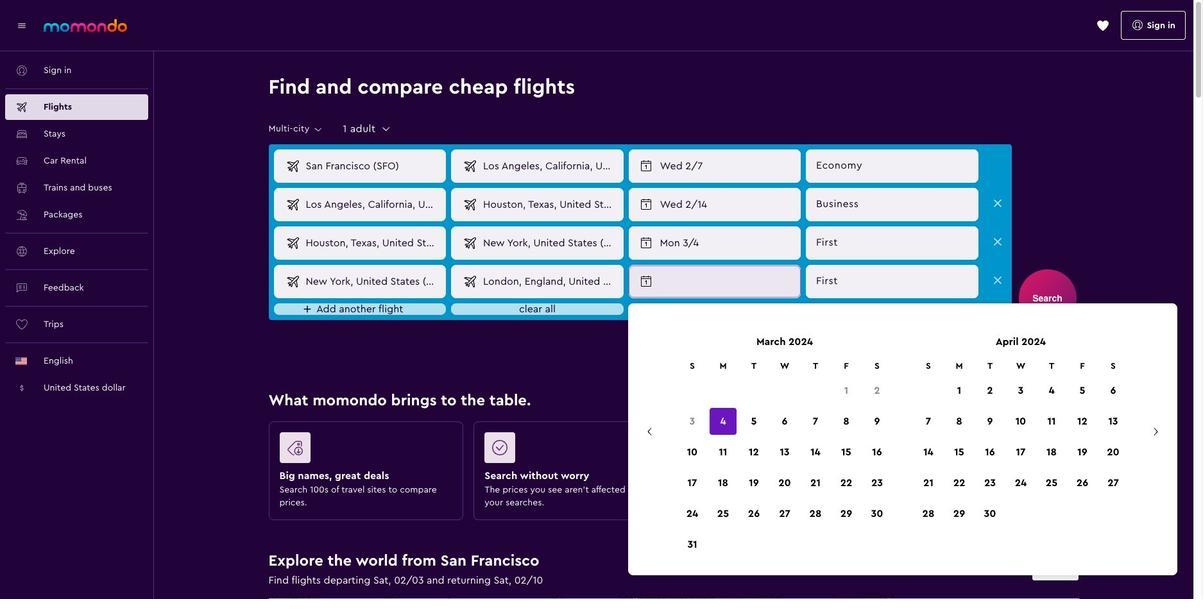 Task type: describe. For each thing, give the bounding box(es) containing it.
Trip type Multi-city field
[[269, 124, 323, 135]]

map region
[[135, 532, 1120, 599]]

to? text field for monday march 4th element on the right of the page's from? text box
[[478, 227, 623, 259]]

1 figure from the left
[[279, 432, 447, 468]]

2 figure from the left
[[485, 432, 653, 468]]

navigation menu image
[[15, 19, 28, 32]]

wednesday february 7th element
[[660, 158, 792, 174]]

open trips drawer image
[[1096, 19, 1109, 32]]

Cabin type Economy field
[[806, 150, 978, 183]]

to? text field for from? text box related to wednesday february 14th element
[[478, 189, 623, 221]]

to? text field for fourth from? text box from the top
[[478, 266, 623, 298]]

united states (english) image
[[15, 357, 27, 365]]

4 figure from the left
[[895, 432, 1063, 468]]

monday march 4th element
[[660, 235, 792, 251]]

from? text field for 'wednesday february 7th' element
[[301, 150, 445, 182]]



Task type: locate. For each thing, give the bounding box(es) containing it.
1 cabin type first field from the top
[[806, 227, 978, 260]]

1 to? text field from the top
[[478, 189, 623, 221]]

4 from? text field from the top
[[301, 266, 445, 298]]

Cabin type First field
[[806, 227, 978, 260], [806, 265, 978, 298]]

wednesday february 14th element
[[660, 197, 792, 212]]

figure
[[279, 432, 447, 468], [485, 432, 653, 468], [690, 432, 858, 468], [895, 432, 1063, 468]]

0 vertical spatial cabin type first field
[[806, 227, 978, 260]]

3 from? text field from the top
[[301, 227, 445, 259]]

3 figure from the left
[[690, 432, 858, 468]]

2 cabin type first field from the top
[[806, 265, 978, 298]]

1 vertical spatial cabin type first field
[[806, 265, 978, 298]]

from? text field for wednesday february 14th element
[[301, 189, 445, 221]]

Cabin type Business field
[[806, 188, 978, 221]]

To? text field
[[478, 189, 623, 221], [478, 227, 623, 259]]

From? text field
[[301, 150, 445, 182], [301, 189, 445, 221], [301, 227, 445, 259], [301, 266, 445, 298]]

1 vertical spatial to? text field
[[478, 266, 623, 298]]

0 vertical spatial to? text field
[[478, 189, 623, 221]]

from? text field for monday march 4th element on the right of the page
[[301, 227, 445, 259]]

1 from? text field from the top
[[301, 150, 445, 182]]

To? text field
[[478, 150, 623, 182], [478, 266, 623, 298]]

start date calendar input use left and right arrow keys to change day. use up and down arrow keys to change week. tab
[[633, 334, 1172, 560]]

2 to? text field from the top
[[478, 227, 623, 259]]

2 to? text field from the top
[[478, 266, 623, 298]]

to? text field for from? text box associated with 'wednesday february 7th' element
[[478, 150, 623, 182]]

1 vertical spatial to? text field
[[478, 227, 623, 259]]

2 from? text field from the top
[[301, 189, 445, 221]]

1 to? text field from the top
[[478, 150, 623, 182]]

0 vertical spatial to? text field
[[478, 150, 623, 182]]



Task type: vqa. For each thing, say whether or not it's contained in the screenshot.
first To? text box from the bottom
yes



